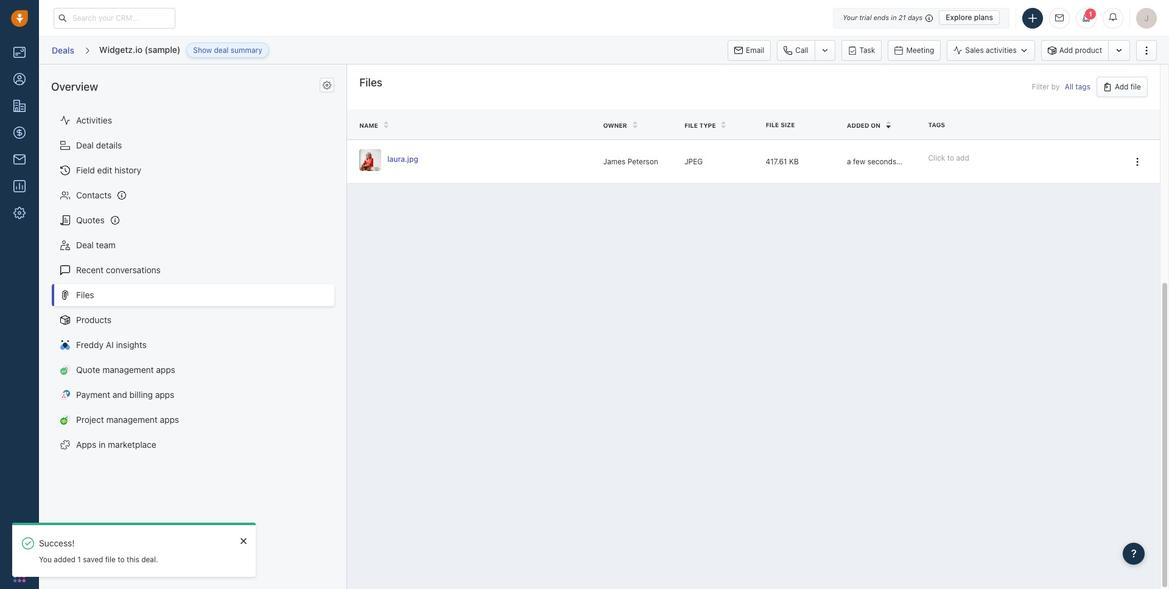 Task type: describe. For each thing, give the bounding box(es) containing it.
billing
[[130, 390, 153, 400]]

explore plans
[[946, 13, 993, 22]]

file for file size
[[766, 121, 779, 129]]

on
[[871, 122, 881, 129]]

deal.
[[141, 555, 158, 564]]

this
[[127, 555, 139, 564]]

details
[[96, 140, 122, 151]]

add for add product
[[1059, 46, 1073, 55]]

added
[[54, 555, 75, 564]]

project management apps
[[76, 415, 179, 425]]

phone image
[[13, 543, 26, 555]]

task
[[860, 45, 875, 55]]

a few seconds ago
[[847, 157, 911, 166]]

deal team
[[76, 240, 116, 250]]

21
[[899, 13, 906, 21]]

insights
[[116, 340, 147, 350]]

deals
[[52, 45, 74, 55]]

your trial ends in 21 days
[[843, 13, 923, 21]]

show
[[193, 46, 212, 55]]

add file
[[1115, 82, 1141, 91]]

team
[[96, 240, 116, 250]]

widgetz.io
[[99, 44, 143, 55]]

all
[[1065, 82, 1074, 92]]

freddy ai insights
[[76, 340, 147, 350]]

0 vertical spatial files
[[359, 76, 382, 89]]

activities
[[76, 115, 112, 126]]

ai
[[106, 340, 114, 350]]

(sample)
[[145, 44, 180, 55]]

added
[[847, 122, 869, 129]]

recent conversations
[[76, 265, 161, 275]]

click
[[928, 153, 945, 162]]

jpeg
[[685, 157, 703, 166]]

james
[[603, 157, 626, 166]]

saved
[[83, 555, 103, 564]]

explore plans link
[[939, 10, 1000, 25]]

plans
[[974, 13, 993, 22]]

james peterson
[[603, 157, 658, 166]]

deal
[[214, 46, 229, 55]]

name
[[359, 122, 378, 129]]

your
[[843, 13, 858, 21]]

deal details
[[76, 140, 122, 151]]

sales activities
[[965, 46, 1017, 55]]

added on
[[847, 122, 881, 129]]

kb
[[789, 157, 799, 166]]

show deal summary
[[193, 46, 262, 55]]

sales
[[965, 46, 984, 55]]

size
[[781, 121, 795, 129]]

and
[[113, 390, 127, 400]]

add file button
[[1097, 77, 1148, 97]]

meeting
[[906, 45, 934, 55]]

task button
[[841, 40, 882, 61]]

apps for project management apps
[[160, 415, 179, 425]]

recent
[[76, 265, 104, 275]]

payment
[[76, 390, 110, 400]]

owner
[[603, 122, 627, 129]]

explore
[[946, 13, 972, 22]]

a
[[847, 157, 851, 166]]

field edit history
[[76, 165, 141, 176]]

contacts
[[76, 190, 112, 201]]

email
[[746, 45, 764, 55]]

laura.jpg link
[[387, 154, 418, 167]]

management for project
[[106, 415, 158, 425]]

success!
[[39, 538, 75, 549]]

call
[[796, 45, 808, 55]]

417.61
[[766, 157, 787, 166]]

add
[[956, 153, 969, 162]]

1 link
[[1076, 8, 1097, 28]]

1 horizontal spatial to
[[947, 153, 954, 162]]

you added 1 saved file to this deal.
[[39, 555, 158, 564]]

product
[[1075, 46, 1102, 55]]

quote
[[76, 365, 100, 375]]

ago
[[899, 157, 911, 166]]

1 inside 1 link
[[1089, 10, 1093, 17]]

ends
[[874, 13, 889, 21]]

type
[[699, 122, 716, 129]]

trial
[[859, 13, 872, 21]]



Task type: vqa. For each thing, say whether or not it's contained in the screenshot.
from
no



Task type: locate. For each thing, give the bounding box(es) containing it.
417.61 kb
[[766, 157, 799, 166]]

deal left team
[[76, 240, 94, 250]]

1 file from the left
[[766, 121, 779, 129]]

deal for deal team
[[76, 240, 94, 250]]

click to add
[[928, 153, 969, 162]]

file
[[766, 121, 779, 129], [685, 122, 698, 129]]

2 file from the left
[[685, 122, 698, 129]]

1 vertical spatial add
[[1115, 82, 1129, 91]]

1 vertical spatial to
[[118, 555, 125, 564]]

summary
[[231, 46, 262, 55]]

apps up 'payment and billing apps'
[[156, 365, 175, 375]]

overview
[[51, 80, 98, 93]]

phone element
[[7, 537, 32, 561]]

0 horizontal spatial to
[[118, 555, 125, 564]]

edit
[[97, 165, 112, 176]]

quotes
[[76, 215, 105, 226]]

call button
[[777, 40, 815, 61]]

0 vertical spatial to
[[947, 153, 954, 162]]

Search your CRM... text field
[[54, 8, 175, 28]]

add left product
[[1059, 46, 1073, 55]]

few
[[853, 157, 866, 166]]

file type
[[685, 122, 716, 129]]

activities
[[986, 46, 1017, 55]]

freshworks switcher image
[[13, 570, 26, 583]]

file left type
[[685, 122, 698, 129]]

filter
[[1032, 82, 1050, 92]]

1 horizontal spatial add
[[1115, 82, 1129, 91]]

freddy
[[76, 340, 104, 350]]

payment and billing apps
[[76, 390, 174, 400]]

deal
[[76, 140, 94, 151], [76, 240, 94, 250]]

0 horizontal spatial files
[[76, 290, 94, 300]]

in left the 21
[[891, 13, 897, 21]]

file inside button
[[1131, 82, 1141, 91]]

meeting button
[[888, 40, 941, 61]]

peterson
[[628, 157, 658, 166]]

1 vertical spatial deal
[[76, 240, 94, 250]]

filter by all tags
[[1032, 82, 1091, 92]]

deals link
[[51, 41, 75, 60]]

add for add file
[[1115, 82, 1129, 91]]

tags
[[1076, 82, 1091, 92]]

management for quote
[[102, 365, 154, 375]]

apps for quote management apps
[[156, 365, 175, 375]]

marketplace
[[108, 440, 156, 450]]

files down recent
[[76, 290, 94, 300]]

quote management apps
[[76, 365, 175, 375]]

in
[[891, 13, 897, 21], [99, 440, 106, 450]]

in right apps
[[99, 440, 106, 450]]

files up name
[[359, 76, 382, 89]]

tags
[[928, 121, 945, 129]]

all tags link
[[1065, 82, 1091, 92]]

management
[[102, 365, 154, 375], [106, 415, 158, 425]]

1 horizontal spatial in
[[891, 13, 897, 21]]

deal for deal details
[[76, 140, 94, 151]]

0 horizontal spatial in
[[99, 440, 106, 450]]

1 horizontal spatial 1
[[1089, 10, 1093, 17]]

email button
[[728, 40, 771, 61]]

0 horizontal spatial file
[[105, 555, 116, 564]]

apps down 'payment and billing apps'
[[160, 415, 179, 425]]

0 horizontal spatial 1
[[78, 555, 81, 564]]

0 vertical spatial add
[[1059, 46, 1073, 55]]

history
[[114, 165, 141, 176]]

close image
[[241, 538, 247, 545]]

deal left "details"
[[76, 140, 94, 151]]

add product
[[1059, 46, 1102, 55]]

widgetz.io (sample)
[[99, 44, 180, 55]]

laura.jpg
[[387, 155, 418, 164]]

add inside button
[[1115, 82, 1129, 91]]

field
[[76, 165, 95, 176]]

apps
[[76, 440, 96, 450]]

0 vertical spatial file
[[1131, 82, 1141, 91]]

to left add
[[947, 153, 954, 162]]

0 vertical spatial deal
[[76, 140, 94, 151]]

add right 'tags'
[[1115, 82, 1129, 91]]

file right 'tags'
[[1131, 82, 1141, 91]]

1 deal from the top
[[76, 140, 94, 151]]

1 horizontal spatial file
[[766, 121, 779, 129]]

0 horizontal spatial file
[[685, 122, 698, 129]]

file for file type
[[685, 122, 698, 129]]

add product button
[[1041, 40, 1108, 61]]

0 vertical spatial apps
[[156, 365, 175, 375]]

apps
[[156, 365, 175, 375], [155, 390, 174, 400], [160, 415, 179, 425]]

to left the this
[[118, 555, 125, 564]]

add
[[1059, 46, 1073, 55], [1115, 82, 1129, 91]]

by
[[1052, 82, 1060, 92]]

1 vertical spatial file
[[105, 555, 116, 564]]

seconds
[[868, 157, 897, 166]]

1 vertical spatial in
[[99, 440, 106, 450]]

1 horizontal spatial file
[[1131, 82, 1141, 91]]

days
[[908, 13, 923, 21]]

management up 'payment and billing apps'
[[102, 365, 154, 375]]

2 deal from the top
[[76, 240, 94, 250]]

file right saved
[[105, 555, 116, 564]]

management up marketplace
[[106, 415, 158, 425]]

0 horizontal spatial add
[[1059, 46, 1073, 55]]

1 horizontal spatial files
[[359, 76, 382, 89]]

products
[[76, 315, 112, 325]]

apps right the billing
[[155, 390, 174, 400]]

1
[[1089, 10, 1093, 17], [78, 555, 81, 564]]

file left the size in the top of the page
[[766, 121, 779, 129]]

0 vertical spatial 1
[[1089, 10, 1093, 17]]

1 vertical spatial apps
[[155, 390, 174, 400]]

to
[[947, 153, 954, 162], [118, 555, 125, 564]]

1 up product
[[1089, 10, 1093, 17]]

files
[[359, 76, 382, 89], [76, 290, 94, 300]]

you
[[39, 555, 52, 564]]

mng settings image
[[323, 81, 331, 90]]

1 vertical spatial 1
[[78, 555, 81, 564]]

1 left saved
[[78, 555, 81, 564]]

add inside button
[[1059, 46, 1073, 55]]

1 vertical spatial files
[[76, 290, 94, 300]]

sales activities button
[[947, 40, 1041, 61], [947, 40, 1035, 61]]

1 vertical spatial management
[[106, 415, 158, 425]]

file
[[1131, 82, 1141, 91], [105, 555, 116, 564]]

apps in marketplace
[[76, 440, 156, 450]]

2 vertical spatial apps
[[160, 415, 179, 425]]

file size
[[766, 121, 795, 129]]

0 vertical spatial management
[[102, 365, 154, 375]]

0 vertical spatial in
[[891, 13, 897, 21]]



